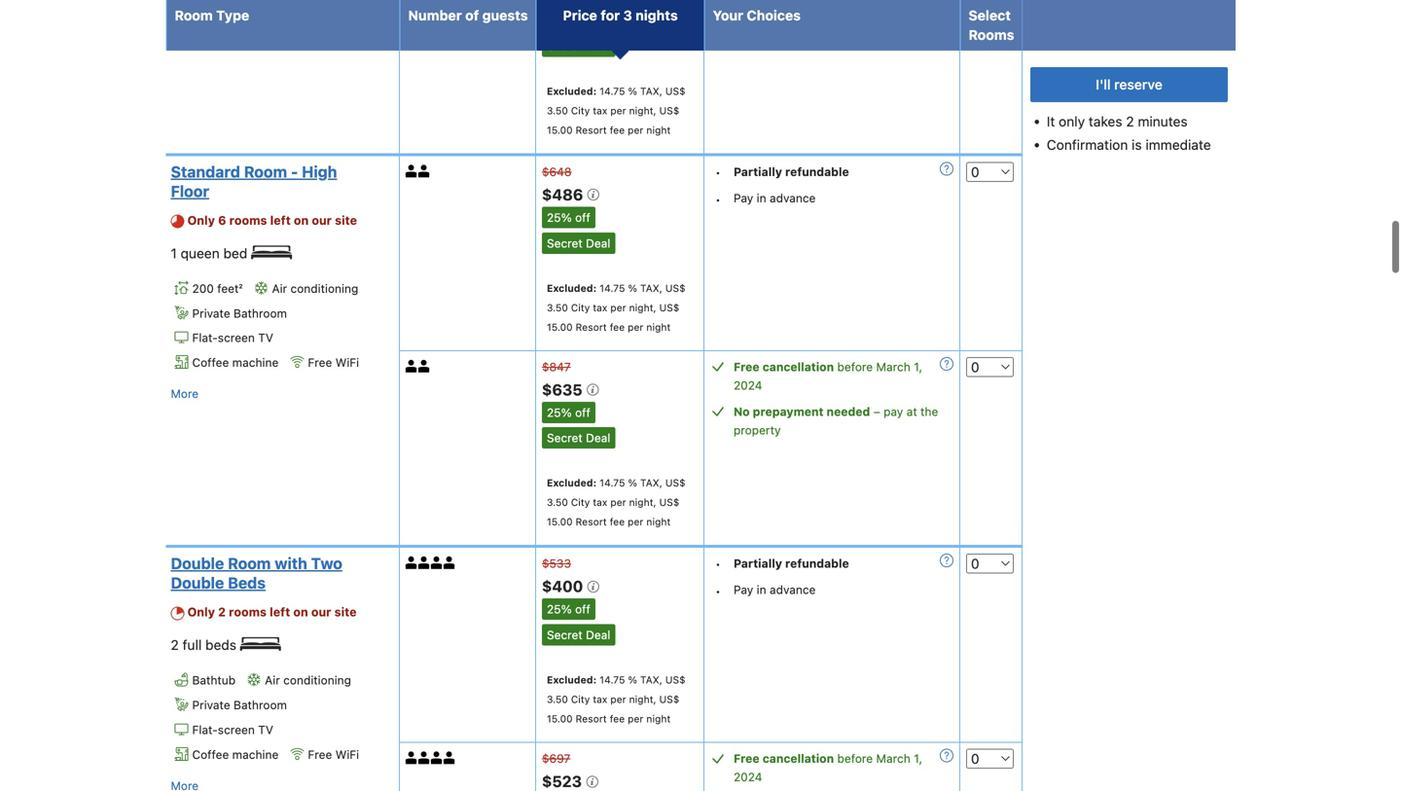 Task type: describe. For each thing, give the bounding box(es) containing it.
full
[[183, 637, 202, 653]]

property inside – pay at the property
[[734, 423, 781, 437]]

resort for $635
[[576, 516, 607, 528]]

type
[[216, 7, 249, 23]]

15.00 for $486
[[547, 321, 573, 333]]

1 tax from the top
[[593, 105, 608, 116]]

1 before from the top
[[838, 360, 873, 374]]

0 vertical spatial room
[[175, 7, 213, 23]]

2 inside it only takes 2 minutes confirmation is immediate
[[1127, 113, 1135, 129]]

coffee machine for bathtub
[[192, 748, 279, 761]]

14.75 for $486
[[600, 282, 625, 294]]

1 horizontal spatial a
[[553, 513, 559, 527]]

off for $635
[[575, 406, 591, 419]]

–
[[874, 405, 881, 418]]

double room with two double beds
[[171, 555, 343, 593]]

coffee machine for 200 feet²
[[192, 356, 279, 369]]

rooms for double
[[229, 605, 267, 619]]

room for double
[[228, 555, 271, 573]]

1 double from the top
[[171, 555, 224, 573]]

wifi for bathtub
[[336, 748, 359, 761]]

air for 200 feet²
[[272, 282, 287, 295]]

offering
[[484, 531, 527, 544]]

refundable for $400
[[786, 557, 850, 571]]

1 horizontal spatial -
[[708, 485, 715, 501]]

1 cancellation from the top
[[763, 360, 834, 374]]

for
[[601, 7, 620, 23]]

tax for $635
[[593, 497, 608, 508]]

2 more details on meals and payment options image from the top
[[940, 749, 954, 763]]

1 night, from the top
[[629, 105, 657, 116]]

more for 2nd more link from the top
[[171, 387, 199, 401]]

partially refundable for $486
[[734, 165, 850, 179]]

$847
[[542, 360, 571, 374]]

early
[[472, 485, 503, 501]]

2 free cancellation from the top
[[734, 752, 834, 766]]

secret for $635
[[547, 431, 583, 445]]

secret for $486
[[547, 236, 583, 250]]

booker
[[507, 485, 551, 501]]

1 off from the top
[[575, 14, 591, 27]]

air for bathtub
[[265, 674, 280, 687]]

$486
[[542, 186, 587, 204]]

coffee for 200 feet²
[[192, 356, 229, 369]]

1 before march 1, 2024 from the top
[[734, 360, 923, 392]]

of
[[465, 7, 479, 23]]

2 before march 1, 2024 from the top
[[734, 752, 923, 784]]

flat-screen tv for 200 feet²
[[192, 331, 274, 345]]

1 horizontal spatial 2
[[218, 605, 226, 619]]

refundable for $486
[[786, 165, 850, 179]]

pay in advance for $400
[[734, 583, 816, 597]]

night for $635
[[647, 516, 671, 528]]

1 more link from the top
[[171, 0, 199, 17]]

coffee for bathtub
[[192, 748, 229, 761]]

– pay at the property
[[734, 405, 939, 437]]

$697
[[542, 752, 571, 766]]

private for bathtub
[[192, 698, 230, 712]]

room type
[[175, 7, 249, 23]]

rooms for floor
[[229, 213, 267, 227]]

$400
[[542, 578, 587, 596]]

number
[[408, 7, 462, 23]]

1 secret deal from the top
[[547, 39, 611, 53]]

takes
[[1089, 113, 1123, 129]]

private for 200 feet²
[[192, 306, 230, 320]]

tv for 200 feet²
[[258, 331, 274, 345]]

our for double room with two double beds
[[311, 605, 331, 619]]

site for double room with two double beds
[[335, 605, 357, 619]]

resort for $486
[[576, 321, 607, 333]]

select rooms
[[969, 7, 1015, 43]]

2 prepayment from the top
[[753, 405, 824, 418]]

2 more link from the top
[[171, 384, 199, 403]]

nights for price for 3 nights
[[636, 7, 678, 23]]

1 needed from the top
[[827, 13, 871, 26]]

it only takes 2 minutes confirmation is immediate
[[1047, 113, 1212, 153]]

6
[[218, 213, 226, 227]]

2 before from the top
[[838, 752, 873, 766]]

city for $635
[[571, 497, 590, 508]]

immediate
[[1146, 137, 1212, 153]]

price for 3 nights
[[563, 7, 678, 23]]

2 march from the top
[[877, 752, 911, 766]]

this
[[686, 513, 706, 527]]

advance for $400
[[770, 583, 816, 597]]

2 double from the top
[[171, 574, 224, 593]]

only
[[1059, 113, 1085, 129]]

night for $400
[[647, 713, 671, 725]]

it
[[1047, 113, 1056, 129]]

property inside the you're getting a reduced rate because this property is offering a discount.
[[709, 513, 756, 527]]

1 25% off from the top
[[547, 14, 591, 27]]

2024 for second more details on meals and payment options icon from the top
[[734, 771, 763, 784]]

1 14.75 from the top
[[600, 85, 625, 97]]

partially refundable for $400
[[734, 557, 850, 571]]

200 feet²
[[192, 282, 243, 295]]

air conditioning for bathtub
[[265, 674, 351, 687]]

$648
[[542, 165, 572, 179]]

1 free cancellation from the top
[[734, 360, 834, 374]]

excluded: for $635
[[547, 477, 597, 489]]

flat-screen tv for bathtub
[[192, 723, 274, 737]]

$282.33
[[472, 458, 525, 474]]

only 2 rooms left on our site
[[188, 605, 357, 619]]

3 for for
[[624, 7, 633, 23]]

1 • from the top
[[716, 165, 721, 179]]

getting
[[510, 513, 549, 527]]

1 no from the top
[[734, 13, 750, 26]]

2 no prepayment needed from the top
[[734, 405, 871, 418]]

screen for bathtub
[[218, 723, 255, 737]]

$282.33 × 3 nights
[[472, 458, 592, 474]]

14.75 for $400
[[600, 674, 625, 686]]

3 for ×
[[541, 458, 550, 474]]

more details on meals and payment options image for $486
[[940, 162, 954, 176]]

1 no prepayment needed from the top
[[734, 13, 871, 26]]

$523
[[542, 773, 586, 791]]

conditioning for bathtub
[[283, 674, 351, 687]]

free wifi for bathtub
[[308, 748, 359, 761]]

high
[[302, 162, 337, 181]]

×
[[529, 458, 537, 474]]

secret deal for $486
[[547, 236, 611, 250]]

select
[[969, 7, 1011, 23]]

% for $400
[[628, 674, 638, 686]]

1 queen bed
[[171, 245, 251, 261]]

flat- for bathtub
[[192, 723, 218, 737]]

0 horizontal spatial a
[[531, 531, 537, 544]]

off for $400
[[575, 603, 591, 616]]

discount.
[[540, 531, 591, 544]]

- inside standard room - high floor
[[291, 162, 298, 181]]

1 excluded: from the top
[[547, 85, 597, 97]]

reduced
[[562, 513, 608, 527]]

confirmation
[[1047, 137, 1129, 153]]

i'll reserve button
[[1031, 67, 1228, 102]]

0 horizontal spatial 2
[[171, 637, 179, 653]]

price
[[563, 7, 598, 23]]

air conditioning for 200 feet²
[[272, 282, 359, 295]]

excluded: for $486
[[547, 282, 597, 294]]

feet²
[[217, 282, 243, 295]]

14.75 % tax, us$ 3.50 city tax per night, us$ 15.00 resort fee per night for $486
[[547, 282, 686, 333]]

you're getting a reduced rate because this property is offering a discount.
[[472, 513, 756, 544]]

our for standard room - high floor
[[312, 213, 332, 227]]

1 secret deal. you're getting a reduced rate because this property is offering member-only deals when you're signed into your booking.com account.. element from the top
[[542, 35, 616, 57]]

1 15.00 from the top
[[547, 124, 573, 136]]

% for $635
[[628, 477, 638, 489]]

2 cancellation from the top
[[763, 752, 834, 766]]

night for $486
[[647, 321, 671, 333]]

rooms
[[969, 27, 1015, 43]]

machine for 200 feet²
[[232, 356, 279, 369]]

i'll reserve
[[1096, 76, 1163, 92]]

secret deal. you're getting a reduced rate because this property is offering member-only deals when you're signed into your booking.com account.. element for $400
[[542, 625, 616, 646]]

2 no from the top
[[734, 405, 750, 418]]

$533
[[542, 557, 571, 571]]

city for $400
[[571, 694, 590, 705]]

your
[[713, 7, 744, 23]]

4 • from the top
[[716, 585, 721, 598]]

1 25% from the top
[[547, 14, 572, 27]]

number of guests
[[408, 7, 528, 23]]

machine for bathtub
[[232, 748, 279, 761]]

1 secret from the top
[[547, 39, 583, 53]]

deal for $400
[[586, 628, 611, 642]]

1 3.50 from the top
[[547, 105, 568, 116]]

25% off. you're getting a reduced rate because this property is offering a discount.. element for $635
[[542, 402, 596, 423]]



Task type: vqa. For each thing, say whether or not it's contained in the screenshot.
Bathroom associated with 200 feet²
yes



Task type: locate. For each thing, give the bounding box(es) containing it.
1 vertical spatial more details on meals and payment options image
[[940, 749, 954, 763]]

property down - $211.75
[[709, 513, 756, 527]]

rate
[[611, 513, 633, 527]]

wifi
[[336, 356, 359, 369], [336, 748, 359, 761]]

0 vertical spatial more details on meals and payment options image
[[940, 357, 954, 371]]

double left 'beds'
[[171, 574, 224, 593]]

14.75 % tax, us$ 3.50 city tax per night, us$ 15.00 resort fee per night for $635
[[547, 477, 686, 528]]

deal
[[586, 39, 611, 53], [586, 236, 611, 250], [586, 431, 611, 445], [555, 485, 583, 501], [586, 628, 611, 642]]

1 partially from the top
[[734, 165, 783, 179]]

1 vertical spatial free cancellation
[[734, 752, 834, 766]]

0 vertical spatial nights
[[636, 7, 678, 23]]

secret deal. you're getting a reduced rate because this property is offering member-only deals when you're signed into your booking.com account.. element for $486
[[542, 232, 616, 254]]

private bathroom down bathtub
[[192, 698, 287, 712]]

3.50 for $486
[[547, 302, 568, 313]]

coffee down bathtub
[[192, 748, 229, 761]]

city up $523
[[571, 694, 590, 705]]

2 left full at the left bottom of the page
[[171, 637, 179, 653]]

standard
[[171, 162, 240, 181]]

secret deal for $635
[[547, 431, 611, 445]]

excluded: up reduced
[[547, 477, 597, 489]]

1 vertical spatial private
[[192, 698, 230, 712]]

0 vertical spatial more
[[171, 0, 199, 14]]

3 fee from the top
[[610, 516, 625, 528]]

0 vertical spatial prepayment
[[753, 13, 824, 26]]

1 vertical spatial is
[[472, 531, 481, 544]]

14.75 % tax, us$ 3.50 city tax per night, us$ 15.00 resort fee per night
[[547, 85, 686, 136], [547, 282, 686, 333], [547, 477, 686, 528], [547, 674, 686, 725]]

0 vertical spatial private
[[192, 306, 230, 320]]

1 % from the top
[[628, 85, 638, 97]]

15.00 for $400
[[547, 713, 573, 725]]

0 vertical spatial coffee machine
[[192, 356, 279, 369]]

air right bathtub
[[265, 674, 280, 687]]

$635.25
[[709, 564, 766, 580]]

in for $486
[[757, 191, 767, 205]]

bed
[[223, 245, 248, 261]]

2 more from the top
[[171, 387, 199, 401]]

air right feet²
[[272, 282, 287, 295]]

coffee machine down feet²
[[192, 356, 279, 369]]

0 vertical spatial coffee
[[192, 356, 229, 369]]

private bathroom for bathtub
[[192, 698, 287, 712]]

machine down bathtub
[[232, 748, 279, 761]]

14.75 % tax, us$ 3.50 city tax per night, us$ 15.00 resort fee per night up $847
[[547, 282, 686, 333]]

15.00 up discount.
[[547, 516, 573, 528]]

resort up discount.
[[576, 516, 607, 528]]

1 vertical spatial screen
[[218, 723, 255, 737]]

2 • from the top
[[716, 193, 721, 206]]

1 vertical spatial partially refundable
[[734, 557, 850, 571]]

0 vertical spatial air conditioning
[[272, 282, 359, 295]]

2 up beds
[[218, 605, 226, 619]]

resort up $523
[[576, 713, 607, 725]]

pay
[[734, 191, 754, 205], [734, 583, 754, 597]]

secret deal. you're getting a reduced rate because this property is offering member-only deals when you're signed into your booking.com account.. element down the $486
[[542, 232, 616, 254]]

4 25% off. you're getting a reduced rate because this property is offering a discount.. element from the top
[[542, 599, 596, 620]]

on for with
[[293, 605, 308, 619]]

because
[[636, 513, 682, 527]]

more details on meals and payment options image
[[940, 357, 954, 371], [940, 749, 954, 763]]

secret deal for $400
[[547, 628, 611, 642]]

- $211.75
[[708, 485, 766, 501]]

on down double room with two double beds link
[[293, 605, 308, 619]]

room left type
[[175, 7, 213, 23]]

2 screen from the top
[[218, 723, 255, 737]]

beds
[[205, 637, 237, 653]]

0 vertical spatial pay
[[734, 191, 754, 205]]

1 pay from the top
[[734, 191, 754, 205]]

tv
[[258, 331, 274, 345], [258, 723, 274, 737]]

secret down the $400
[[547, 628, 583, 642]]

excluded: up $847
[[547, 282, 597, 294]]

1 vertical spatial free wifi
[[308, 748, 359, 761]]

site down two
[[335, 605, 357, 619]]

0 vertical spatial conditioning
[[291, 282, 359, 295]]

25% off. you're getting a reduced rate because this property is offering a discount.. element down the $400
[[542, 599, 596, 620]]

the
[[921, 405, 939, 418]]

secret deal. you're getting a reduced rate because this property is offering member-only deals when you're signed into your booking.com account.. element down the $400
[[542, 625, 616, 646]]

secret deal. you're getting a reduced rate because this property is offering member-only deals when you're signed into your booking.com account.. element down the $635
[[542, 428, 616, 449]]

only up 2 full beds
[[188, 605, 215, 619]]

screen down bathtub
[[218, 723, 255, 737]]

secret deal down the $400
[[547, 628, 611, 642]]

0 vertical spatial in
[[757, 191, 767, 205]]

off down the $635
[[575, 406, 591, 419]]

0 horizontal spatial nights
[[553, 458, 592, 474]]

bathroom for 200 feet²
[[234, 306, 287, 320]]

2 machine from the top
[[232, 748, 279, 761]]

2 coffee machine from the top
[[192, 748, 279, 761]]

2 right takes
[[1127, 113, 1135, 129]]

1 private bathroom from the top
[[192, 306, 287, 320]]

our down the high
[[312, 213, 332, 227]]

screen for 200 feet²
[[218, 331, 255, 345]]

more details on meals and payment options image for $400
[[940, 554, 954, 568]]

room
[[175, 7, 213, 23], [244, 162, 287, 181], [228, 555, 271, 573]]

city up reduced
[[571, 497, 590, 508]]

1 horizontal spatial 3
[[624, 7, 633, 23]]

off
[[575, 14, 591, 27], [575, 211, 591, 224], [575, 406, 591, 419], [575, 603, 591, 616]]

1 vertical spatial needed
[[827, 405, 871, 418]]

4 secret deal from the top
[[547, 628, 611, 642]]

1 vertical spatial 1,
[[914, 752, 923, 766]]

you're
[[472, 513, 507, 527]]

2 % from the top
[[628, 282, 638, 294]]

1 horizontal spatial nights
[[636, 7, 678, 23]]

room for standard
[[244, 162, 287, 181]]

tax, for $635
[[640, 477, 663, 489]]

fee for $486
[[610, 321, 625, 333]]

0 vertical spatial before march 1, 2024
[[734, 360, 923, 392]]

more for 1st more link from the top of the page
[[171, 0, 199, 14]]

coffee down 200 feet²
[[192, 356, 229, 369]]

march
[[877, 360, 911, 374], [877, 752, 911, 766]]

tax for $400
[[593, 694, 608, 705]]

4 tax, from the top
[[640, 674, 663, 686]]

early booker deal
[[472, 485, 583, 501]]

1 vertical spatial left
[[270, 605, 290, 619]]

1, for 1st more details on meals and payment options icon
[[914, 360, 923, 374]]

25% down the $400
[[547, 603, 572, 616]]

1 vertical spatial no prepayment needed
[[734, 405, 871, 418]]

3 14.75 % tax, us$ 3.50 city tax per night, us$ 15.00 resort fee per night from the top
[[547, 477, 686, 528]]

25% off for $635
[[547, 406, 591, 419]]

0 vertical spatial property
[[734, 423, 781, 437]]

2 tax, from the top
[[640, 282, 663, 294]]

your choices
[[713, 7, 801, 23]]

14.75 % tax, us$ 3.50 city tax per night, us$ 15.00 resort fee per night up $697
[[547, 674, 686, 725]]

excluded: for $400
[[547, 674, 597, 686]]

0 vertical spatial only
[[188, 213, 215, 227]]

1 vertical spatial bathroom
[[234, 698, 287, 712]]

on down standard room - high floor link
[[294, 213, 309, 227]]

1 advance from the top
[[770, 191, 816, 205]]

rooms down 'beds'
[[229, 605, 267, 619]]

1 fee from the top
[[610, 124, 625, 136]]

in
[[757, 191, 767, 205], [757, 583, 767, 597]]

2 3.50 from the top
[[547, 302, 568, 313]]

room inside double room with two double beds
[[228, 555, 271, 573]]

1 14.75 % tax, us$ 3.50 city tax per night, us$ 15.00 resort fee per night from the top
[[547, 85, 686, 136]]

1 march from the top
[[877, 360, 911, 374]]

1 vertical spatial air conditioning
[[265, 674, 351, 687]]

3 off from the top
[[575, 406, 591, 419]]

tax,
[[640, 85, 663, 97], [640, 282, 663, 294], [640, 477, 663, 489], [640, 674, 663, 686]]

our down two
[[311, 605, 331, 619]]

1 in from the top
[[757, 191, 767, 205]]

conditioning down only 6 rooms left on our site
[[291, 282, 359, 295]]

2 25% off. you're getting a reduced rate because this property is offering a discount.. element from the top
[[542, 207, 596, 228]]

1 vertical spatial -
[[708, 485, 715, 501]]

0 vertical spatial double
[[171, 555, 224, 573]]

tax, for $486
[[640, 282, 663, 294]]

before
[[838, 360, 873, 374], [838, 752, 873, 766]]

1 more details on meals and payment options image from the top
[[940, 162, 954, 176]]

secret down the $486
[[547, 236, 583, 250]]

1 refundable from the top
[[786, 165, 850, 179]]

standard room - high floor link
[[171, 162, 388, 201]]

2 14.75 % tax, us$ 3.50 city tax per night, us$ 15.00 resort fee per night from the top
[[547, 282, 686, 333]]

0 vertical spatial tv
[[258, 331, 274, 345]]

advance
[[770, 191, 816, 205], [770, 583, 816, 597]]

2 25% from the top
[[547, 211, 572, 224]]

15.00 up $648
[[547, 124, 573, 136]]

3 excluded: from the top
[[547, 477, 597, 489]]

14.75 % tax, us$ 3.50 city tax per night, us$ 15.00 resort fee per night up $648
[[547, 85, 686, 136]]

only for double
[[188, 605, 215, 619]]

secret
[[547, 39, 583, 53], [547, 236, 583, 250], [547, 431, 583, 445], [547, 628, 583, 642]]

15.00 up $697
[[547, 713, 573, 725]]

4 secret deal. you're getting a reduced rate because this property is offering member-only deals when you're signed into your booking.com account.. element from the top
[[542, 625, 616, 646]]

% for $486
[[628, 282, 638, 294]]

room up only 6 rooms left on our site
[[244, 162, 287, 181]]

1 vertical spatial machine
[[232, 748, 279, 761]]

1 vertical spatial march
[[877, 752, 911, 766]]

beds
[[228, 574, 266, 593]]

1 only from the top
[[188, 213, 215, 227]]

2 fee from the top
[[610, 321, 625, 333]]

4 city from the top
[[571, 694, 590, 705]]

choices
[[747, 7, 801, 23]]

2 15.00 from the top
[[547, 321, 573, 333]]

200
[[192, 282, 214, 295]]

flat-screen tv down bathtub
[[192, 723, 274, 737]]

25% for $400
[[547, 603, 572, 616]]

4 25% from the top
[[547, 603, 572, 616]]

4 off from the top
[[575, 603, 591, 616]]

25% off down the $486
[[547, 211, 591, 224]]

1,
[[914, 360, 923, 374], [914, 752, 923, 766]]

nights
[[636, 7, 678, 23], [553, 458, 592, 474]]

resort
[[576, 124, 607, 136], [576, 321, 607, 333], [576, 516, 607, 528], [576, 713, 607, 725]]

private down bathtub
[[192, 698, 230, 712]]

tax for $486
[[593, 302, 608, 313]]

25% off. you're getting a reduced rate because this property is offering a discount.. element down the $635
[[542, 402, 596, 423]]

conditioning for 200 feet²
[[291, 282, 359, 295]]

0 vertical spatial more details on meals and payment options image
[[940, 162, 954, 176]]

before march 1, 2024
[[734, 360, 923, 392], [734, 752, 923, 784]]

2 partially from the top
[[734, 557, 783, 571]]

3.50 for $400
[[547, 694, 568, 705]]

0 vertical spatial rooms
[[229, 213, 267, 227]]

site for standard room - high floor
[[335, 213, 357, 227]]

left for -
[[270, 213, 291, 227]]

is inside the you're getting a reduced rate because this property is offering a discount.
[[472, 531, 481, 544]]

queen
[[181, 245, 220, 261]]

1 vertical spatial property
[[709, 513, 756, 527]]

4 3.50 from the top
[[547, 694, 568, 705]]

1 vertical spatial our
[[311, 605, 331, 619]]

1 tax, from the top
[[640, 85, 663, 97]]

free wifi
[[308, 356, 359, 369], [308, 748, 359, 761]]

on for -
[[294, 213, 309, 227]]

2 rooms from the top
[[229, 605, 267, 619]]

2024 for 1st more details on meals and payment options icon
[[734, 378, 763, 392]]

4 tax from the top
[[593, 694, 608, 705]]

2 full beds
[[171, 637, 240, 653]]

14.75 for $635
[[600, 477, 625, 489]]

3 14.75 from the top
[[600, 477, 625, 489]]

wifi for 200 feet²
[[336, 356, 359, 369]]

2 left from the top
[[270, 605, 290, 619]]

25% for $486
[[547, 211, 572, 224]]

4 % from the top
[[628, 674, 638, 686]]

1 vertical spatial partially
[[734, 557, 783, 571]]

double
[[171, 555, 224, 573], [171, 574, 224, 593]]

secret deal down price
[[547, 39, 611, 53]]

1
[[171, 245, 177, 261]]

is down 'you're'
[[472, 531, 481, 544]]

rooms
[[229, 213, 267, 227], [229, 605, 267, 619]]

4 15.00 from the top
[[547, 713, 573, 725]]

0 vertical spatial partially
[[734, 165, 783, 179]]

night
[[647, 124, 671, 136], [647, 321, 671, 333], [647, 516, 671, 528], [647, 713, 671, 725]]

2 secret deal. you're getting a reduced rate because this property is offering member-only deals when you're signed into your booking.com account.. element from the top
[[542, 232, 616, 254]]

25% off. you're getting a reduced rate because this property is offering a discount.. element down the $486
[[542, 207, 596, 228]]

more details on meals and payment options image
[[940, 162, 954, 176], [940, 554, 954, 568]]

with
[[275, 555, 307, 573]]

private down 200 feet²
[[192, 306, 230, 320]]

off down the $400
[[575, 603, 591, 616]]

3.50 for $635
[[547, 497, 568, 508]]

only left 6
[[188, 213, 215, 227]]

is inside it only takes 2 minutes confirmation is immediate
[[1132, 137, 1142, 153]]

night,
[[629, 105, 657, 116], [629, 302, 657, 313], [629, 497, 657, 508], [629, 694, 657, 705]]

bathroom down bathtub
[[234, 698, 287, 712]]

2 private from the top
[[192, 698, 230, 712]]

nights right for
[[636, 7, 678, 23]]

1 vertical spatial before
[[838, 752, 873, 766]]

flat-screen tv
[[192, 331, 274, 345], [192, 723, 274, 737]]

0 vertical spatial our
[[312, 213, 332, 227]]

1 vertical spatial rooms
[[229, 605, 267, 619]]

left down double room with two double beds link
[[270, 605, 290, 619]]

1 vertical spatial coffee machine
[[192, 748, 279, 761]]

4 14.75 % tax, us$ 3.50 city tax per night, us$ 15.00 resort fee per night from the top
[[547, 674, 686, 725]]

2 more details on meals and payment options image from the top
[[940, 554, 954, 568]]

pay
[[884, 405, 904, 418]]

3 25% off from the top
[[547, 406, 591, 419]]

0 vertical spatial march
[[877, 360, 911, 374]]

secret deal. you're getting a reduced rate because this property is offering member-only deals when you're signed into your booking.com account.. element down price
[[542, 35, 616, 57]]

flat- down 200
[[192, 331, 218, 345]]

pay in advance
[[734, 191, 816, 205], [734, 583, 816, 597]]

1 flat-screen tv from the top
[[192, 331, 274, 345]]

1 screen from the top
[[218, 331, 255, 345]]

nights right ×
[[553, 458, 592, 474]]

room inside standard room - high floor
[[244, 162, 287, 181]]

is down minutes
[[1132, 137, 1142, 153]]

0 vertical spatial screen
[[218, 331, 255, 345]]

2 horizontal spatial 2
[[1127, 113, 1135, 129]]

2 secret deal from the top
[[547, 236, 611, 250]]

on
[[294, 213, 309, 227], [293, 605, 308, 619]]

bathroom down feet²
[[234, 306, 287, 320]]

3 25% from the top
[[547, 406, 572, 419]]

machine down feet²
[[232, 356, 279, 369]]

1 machine from the top
[[232, 356, 279, 369]]

0 vertical spatial no prepayment needed
[[734, 13, 871, 26]]

minutes
[[1138, 113, 1188, 129]]

-
[[291, 162, 298, 181], [708, 485, 715, 501]]

2
[[1127, 113, 1135, 129], [218, 605, 226, 619], [171, 637, 179, 653]]

floor
[[171, 182, 209, 200]]

double room with two double beds link
[[171, 554, 388, 593]]

advance for $486
[[770, 191, 816, 205]]

2 city from the top
[[571, 302, 590, 313]]

2 refundable from the top
[[786, 557, 850, 571]]

1 vertical spatial private bathroom
[[192, 698, 287, 712]]

1 vertical spatial advance
[[770, 583, 816, 597]]

1 horizontal spatial is
[[1132, 137, 1142, 153]]

2024
[[734, 378, 763, 392], [734, 771, 763, 784]]

two
[[311, 555, 343, 573]]

1 vertical spatial pay in advance
[[734, 583, 816, 597]]

deal up reduced
[[555, 485, 583, 501]]

1 vertical spatial 2024
[[734, 771, 763, 784]]

3 city from the top
[[571, 497, 590, 508]]

left
[[270, 213, 291, 227], [270, 605, 290, 619]]

standard room - high floor
[[171, 162, 337, 200]]

1 vertical spatial room
[[244, 162, 287, 181]]

$635
[[542, 381, 586, 399]]

air conditioning down only 2 rooms left on our site
[[265, 674, 351, 687]]

0 vertical spatial site
[[335, 213, 357, 227]]

nights for $282.33 × 3 nights
[[553, 458, 592, 474]]

1 vertical spatial flat-screen tv
[[192, 723, 274, 737]]

0 vertical spatial 3
[[624, 7, 633, 23]]

- left the high
[[291, 162, 298, 181]]

1 night from the top
[[647, 124, 671, 136]]

secret deal
[[547, 39, 611, 53], [547, 236, 611, 250], [547, 431, 611, 445], [547, 628, 611, 642]]

excluded: down price
[[547, 85, 597, 97]]

secret down price
[[547, 39, 583, 53]]

1 vertical spatial in
[[757, 583, 767, 597]]

1 city from the top
[[571, 105, 590, 116]]

deal for $635
[[586, 431, 611, 445]]

city for $486
[[571, 302, 590, 313]]

city up the $635
[[571, 302, 590, 313]]

secret deal down the $486
[[547, 236, 611, 250]]

left down standard room - high floor link
[[270, 213, 291, 227]]

site down the high
[[335, 213, 357, 227]]

pay for $400
[[734, 583, 754, 597]]

0 vertical spatial private bathroom
[[192, 306, 287, 320]]

1 vertical spatial nights
[[553, 458, 592, 474]]

at
[[907, 405, 918, 418]]

2 night from the top
[[647, 321, 671, 333]]

2 wifi from the top
[[336, 748, 359, 761]]

1 1, from the top
[[914, 360, 923, 374]]

0 vertical spatial is
[[1132, 137, 1142, 153]]

off for $486
[[575, 211, 591, 224]]

0 vertical spatial wifi
[[336, 356, 359, 369]]

secret deal down the $635
[[547, 431, 611, 445]]

deal down for
[[586, 39, 611, 53]]

only 6 rooms left on our site
[[188, 213, 357, 227]]

air conditioning
[[272, 282, 359, 295], [265, 674, 351, 687]]

1, for second more details on meals and payment options icon from the top
[[914, 752, 923, 766]]

3 secret deal. you're getting a reduced rate because this property is offering member-only deals when you're signed into your booking.com account.. element from the top
[[542, 428, 616, 449]]

3.50 up reduced
[[547, 497, 568, 508]]

partially for $400
[[734, 557, 783, 571]]

a up discount.
[[553, 513, 559, 527]]

3 right for
[[624, 7, 633, 23]]

needed left –
[[827, 405, 871, 418]]

bathtub
[[192, 674, 236, 687]]

city
[[571, 105, 590, 116], [571, 302, 590, 313], [571, 497, 590, 508], [571, 694, 590, 705]]

0 vertical spatial free wifi
[[308, 356, 359, 369]]

in for $400
[[757, 583, 767, 597]]

tv for bathtub
[[258, 723, 274, 737]]

0 vertical spatial flat-screen tv
[[192, 331, 274, 345]]

1 vertical spatial tv
[[258, 723, 274, 737]]

25% off
[[547, 14, 591, 27], [547, 211, 591, 224], [547, 406, 591, 419], [547, 603, 591, 616]]

15.00 for $635
[[547, 516, 573, 528]]

deal down the $400
[[586, 628, 611, 642]]

0 vertical spatial advance
[[770, 191, 816, 205]]

deal for $486
[[586, 236, 611, 250]]

14.75 % tax, us$ 3.50 city tax per night, us$ 15.00 resort fee per night for $400
[[547, 674, 686, 725]]

private bathroom for 200 feet²
[[192, 306, 287, 320]]

only for floor
[[188, 213, 215, 227]]

left for with
[[270, 605, 290, 619]]

screen down feet²
[[218, 331, 255, 345]]

0 vertical spatial 2
[[1127, 113, 1135, 129]]

3 tax from the top
[[593, 497, 608, 508]]

0 vertical spatial flat-
[[192, 331, 218, 345]]

cancellation
[[763, 360, 834, 374], [763, 752, 834, 766]]

25% off for $486
[[547, 211, 591, 224]]

25% off. you're getting a reduced rate because this property is offering a discount.. element for $486
[[542, 207, 596, 228]]

1 pay in advance from the top
[[734, 191, 816, 205]]

4 resort from the top
[[576, 713, 607, 725]]

a
[[553, 513, 559, 527], [531, 531, 537, 544]]

3.50
[[547, 105, 568, 116], [547, 302, 568, 313], [547, 497, 568, 508], [547, 694, 568, 705]]

air
[[272, 282, 287, 295], [265, 674, 280, 687]]

1 vertical spatial 3
[[541, 458, 550, 474]]

1 vertical spatial prepayment
[[753, 405, 824, 418]]

flat- down bathtub
[[192, 723, 218, 737]]

25% off. you're getting a reduced rate because this property is offering a discount.. element for $400
[[542, 599, 596, 620]]

0 horizontal spatial 3
[[541, 458, 550, 474]]

1 vertical spatial cancellation
[[763, 752, 834, 766]]

1 more details on meals and payment options image from the top
[[940, 357, 954, 371]]

3.50 up $847
[[547, 302, 568, 313]]

2 private bathroom from the top
[[192, 698, 287, 712]]

1 tv from the top
[[258, 331, 274, 345]]

25%
[[547, 14, 572, 27], [547, 211, 572, 224], [547, 406, 572, 419], [547, 603, 572, 616]]

3.50 up $697
[[547, 694, 568, 705]]

occupancy image
[[406, 165, 418, 178], [418, 165, 431, 178], [406, 360, 418, 373], [418, 360, 431, 373], [444, 557, 456, 570], [418, 752, 431, 765], [431, 752, 444, 765], [444, 752, 456, 765]]

more
[[171, 0, 199, 14], [171, 387, 199, 401]]

conditioning down only 2 rooms left on our site
[[283, 674, 351, 687]]

%
[[628, 85, 638, 97], [628, 282, 638, 294], [628, 477, 638, 489], [628, 674, 638, 686]]

guests
[[483, 7, 528, 23]]

4 14.75 from the top
[[600, 674, 625, 686]]

occupancy image
[[406, 557, 418, 570], [418, 557, 431, 570], [431, 557, 444, 570], [406, 752, 418, 765]]

1 vertical spatial on
[[293, 605, 308, 619]]

secret deal. you're getting a reduced rate because this property is offering member-only deals when you're signed into your booking.com account.. element for $635
[[542, 428, 616, 449]]

2 tv from the top
[[258, 723, 274, 737]]

4 night from the top
[[647, 713, 671, 725]]

0 vertical spatial left
[[270, 213, 291, 227]]

bathroom
[[234, 306, 287, 320], [234, 698, 287, 712]]

pay in advance for $486
[[734, 191, 816, 205]]

25% off. you're getting a reduced rate because this property is offering a discount.. element
[[542, 10, 596, 31], [542, 207, 596, 228], [542, 402, 596, 423], [542, 599, 596, 620]]

3.50 up $648
[[547, 105, 568, 116]]

no
[[734, 13, 750, 26], [734, 405, 750, 418]]

0 vertical spatial 1,
[[914, 360, 923, 374]]

tax, for $400
[[640, 674, 663, 686]]

0 vertical spatial bathroom
[[234, 306, 287, 320]]

1 more from the top
[[171, 0, 199, 14]]

us$
[[666, 85, 686, 97], [660, 105, 680, 116], [666, 282, 686, 294], [660, 302, 680, 313], [666, 477, 686, 489], [660, 497, 680, 508], [666, 674, 686, 686], [660, 694, 680, 705]]

needed right choices
[[827, 13, 871, 26]]

2 2024 from the top
[[734, 771, 763, 784]]

0 vertical spatial partially refundable
[[734, 165, 850, 179]]

excluded:
[[547, 85, 597, 97], [547, 282, 597, 294], [547, 477, 597, 489], [547, 674, 597, 686]]

14.75 % tax, us$ 3.50 city tax per night, us$ 15.00 resort fee per night up discount.
[[547, 477, 686, 528]]

0 vertical spatial no
[[734, 13, 750, 26]]

1 vertical spatial pay
[[734, 583, 754, 597]]

0 vertical spatial refundable
[[786, 165, 850, 179]]

1 vertical spatial 2
[[218, 605, 226, 619]]

2 bathroom from the top
[[234, 698, 287, 712]]

off left for
[[575, 14, 591, 27]]

1 vertical spatial double
[[171, 574, 224, 593]]

flat- for 200 feet²
[[192, 331, 218, 345]]

1 vertical spatial site
[[335, 605, 357, 619]]

0 vertical spatial more link
[[171, 0, 199, 17]]

secret for $400
[[547, 628, 583, 642]]

1 free wifi from the top
[[308, 356, 359, 369]]

more link
[[171, 0, 199, 17], [171, 384, 199, 403]]

0 horizontal spatial is
[[472, 531, 481, 544]]

1 vertical spatial before march 1, 2024
[[734, 752, 923, 784]]

25% off down the $400
[[547, 603, 591, 616]]

1 prepayment from the top
[[753, 13, 824, 26]]

private bathroom down feet²
[[192, 306, 287, 320]]

night, for $486
[[629, 302, 657, 313]]

1 resort from the top
[[576, 124, 607, 136]]

25% off for $400
[[547, 603, 591, 616]]

3 secret from the top
[[547, 431, 583, 445]]

- up $635.25 on the bottom right of the page
[[708, 485, 715, 501]]

partially
[[734, 165, 783, 179], [734, 557, 783, 571]]

0 vertical spatial -
[[291, 162, 298, 181]]

free wifi for 200 feet²
[[308, 356, 359, 369]]

0 vertical spatial machine
[[232, 356, 279, 369]]

prepayment left –
[[753, 405, 824, 418]]

2 14.75 from the top
[[600, 282, 625, 294]]

screen
[[218, 331, 255, 345], [218, 723, 255, 737]]

1 vertical spatial air
[[265, 674, 280, 687]]

off down the $486
[[575, 211, 591, 224]]

1 25% off. you're getting a reduced rate because this property is offering a discount.. element from the top
[[542, 10, 596, 31]]

resort up the $635
[[576, 321, 607, 333]]

•
[[716, 165, 721, 179], [716, 193, 721, 206], [716, 557, 721, 571], [716, 585, 721, 598]]

secret deal. you're getting a reduced rate because this property is offering member-only deals when you're signed into your booking.com account.. element
[[542, 35, 616, 57], [542, 232, 616, 254], [542, 428, 616, 449], [542, 625, 616, 646]]

1 vertical spatial more link
[[171, 384, 199, 403]]

fee for $635
[[610, 516, 625, 528]]

1 on from the top
[[294, 213, 309, 227]]

3 3.50 from the top
[[547, 497, 568, 508]]

excluded: up $697
[[547, 674, 597, 686]]

25% for $635
[[547, 406, 572, 419]]

resort up the $486
[[576, 124, 607, 136]]

1 vertical spatial refundable
[[786, 557, 850, 571]]

25% off. you're getting a reduced rate because this property is offering a discount.. element left for
[[542, 10, 596, 31]]

0 vertical spatial free cancellation
[[734, 360, 834, 374]]

free
[[308, 356, 332, 369], [734, 360, 760, 374], [308, 748, 332, 761], [734, 752, 760, 766]]

0 vertical spatial needed
[[827, 13, 871, 26]]

2 needed from the top
[[827, 405, 871, 418]]

1 vertical spatial coffee
[[192, 748, 229, 761]]

3 • from the top
[[716, 557, 721, 571]]

night, for $635
[[629, 497, 657, 508]]

pay for $486
[[734, 191, 754, 205]]

air conditioning down only 6 rooms left on our site
[[272, 282, 359, 295]]

double up full at the left bottom of the page
[[171, 555, 224, 573]]

3 right ×
[[541, 458, 550, 474]]

night, for $400
[[629, 694, 657, 705]]



